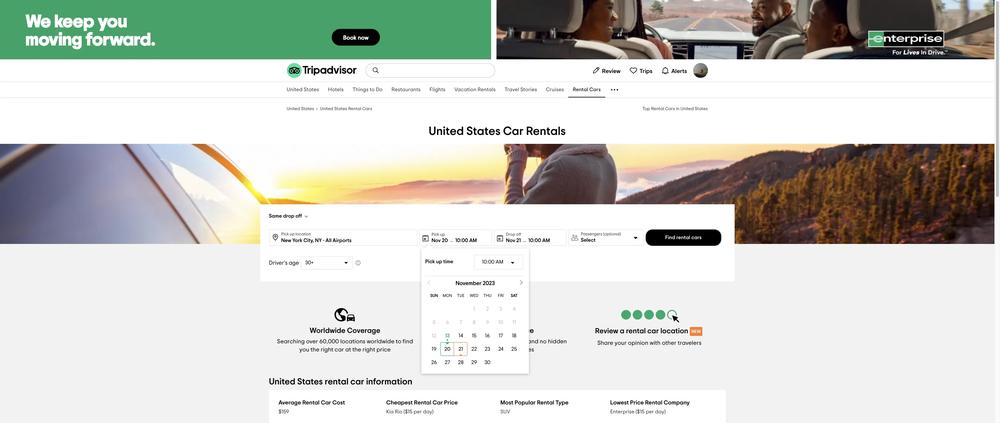 Task type: vqa. For each thing, say whether or not it's contained in the screenshot.
Nearby link
no



Task type: describe. For each thing, give the bounding box(es) containing it.
14
[[459, 334, 463, 339]]

6
[[446, 320, 449, 325]]

25
[[512, 347, 517, 352]]

pick up
[[432, 232, 445, 237]]

27
[[445, 360, 451, 365]]

car for location
[[648, 328, 659, 335]]

pick for pick up time
[[426, 259, 435, 265]]

8
[[473, 320, 476, 325]]

top rental cars in united states
[[643, 106, 708, 111]]

19
[[432, 347, 437, 352]]

type
[[556, 400, 569, 406]]

select
[[581, 238, 596, 243]]

18
[[512, 334, 517, 339]]

time
[[444, 259, 454, 265]]

car for cost
[[321, 400, 331, 406]]

drop
[[506, 232, 516, 237]]

lowest
[[611, 400, 629, 406]]

things to do
[[353, 87, 383, 92]]

row containing sun
[[428, 289, 521, 303]]

trips
[[640, 68, 653, 74]]

advertisement region
[[0, 0, 995, 59]]

tue nov 28 2023 cell
[[455, 356, 468, 370]]

mon nov 06 2023 cell
[[441, 316, 455, 329]]

mon nov 20 2023 cell
[[441, 343, 455, 356]]

united states for the bottom the 'united states' link
[[287, 106, 314, 111]]

new
[[692, 329, 701, 334]]

review a rental car location new
[[596, 328, 701, 335]]

1 right from the left
[[321, 347, 334, 353]]

sun nov 19 2023 cell
[[428, 343, 441, 356]]

5
[[433, 320, 436, 325]]

to inside searching over 60,000 locations worldwide to find you the right car at the right price
[[396, 339, 402, 345]]

0 vertical spatial with
[[479, 327, 493, 335]]

hotels link
[[324, 82, 348, 98]]

1 the from the left
[[311, 347, 320, 353]]

0 vertical spatial location
[[296, 232, 311, 236]]

rental inside button
[[677, 235, 691, 240]]

row containing 5
[[428, 316, 521, 329]]

fri
[[498, 294, 504, 298]]

cheapest
[[387, 400, 413, 406]]

vacation rentals link
[[450, 82, 501, 98]]

thu nov 09 2023 cell
[[481, 316, 495, 329]]

16
[[485, 334, 490, 339]]

a
[[620, 328, 625, 335]]

fri nov 24 2023 cell
[[495, 343, 508, 356]]

mon nov 27 2023 cell
[[441, 356, 455, 370]]

do
[[376, 87, 383, 92]]

up for pick up location
[[290, 232, 295, 236]]

confidence
[[495, 327, 534, 335]]

alerts link
[[659, 63, 691, 78]]

charges
[[461, 347, 483, 353]]

rental up enterprise ($15 per day)
[[646, 400, 663, 406]]

thu nov 23 2023 cell
[[481, 343, 495, 356]]

lowest price rental company
[[611, 400, 690, 406]]

1 horizontal spatial cars
[[590, 87, 601, 92]]

no
[[540, 339, 547, 345]]

12
[[432, 334, 437, 339]]

3
[[500, 307, 503, 312]]

24
[[499, 347, 504, 352]]

november 2023
[[456, 281, 495, 286]]

united states rental cars
[[320, 106, 373, 111]]

united states car rentals
[[429, 125, 566, 137]]

searching over 60,000 locations worldwide to find you the right car at the right price
[[277, 339, 413, 353]]

City or Airport text field
[[281, 230, 414, 245]]

find rental cars
[[666, 235, 702, 240]]

up for pick up time
[[436, 259, 443, 265]]

things
[[353, 87, 369, 92]]

locations
[[341, 339, 366, 345]]

wed nov 15 2023 cell
[[468, 329, 481, 343]]

cruises link
[[542, 82, 569, 98]]

united states rental car information
[[269, 378, 413, 387]]

rental down things
[[349, 106, 362, 111]]

restaurants link
[[387, 82, 425, 98]]

passengers
[[581, 232, 603, 236]]

rental up kia rio ($15 per day)
[[414, 400, 432, 406]]

things to do link
[[348, 82, 387, 98]]

travel
[[505, 87, 520, 92]]

sun
[[431, 294, 438, 298]]

tue nov 21 2023 cell
[[455, 343, 468, 356]]

thu nov 30 2023 cell
[[481, 356, 495, 370]]

bookings
[[502, 339, 527, 345]]

search image
[[372, 67, 380, 74]]

top
[[643, 106, 651, 111]]

worldwide
[[367, 339, 395, 345]]

other
[[662, 340, 677, 346]]

find
[[666, 235, 676, 240]]

find rental cars button
[[646, 230, 722, 246]]

flights
[[430, 87, 446, 92]]

sat nov 11 2023 cell
[[508, 316, 521, 329]]

1 horizontal spatial location
[[661, 328, 689, 335]]

car for information
[[351, 378, 364, 387]]

age
[[289, 260, 299, 266]]

driver's
[[269, 260, 288, 266]]

rental right average in the bottom left of the page
[[303, 400, 320, 406]]

restaurants
[[392, 87, 421, 92]]

wed nov 22 2023 cell
[[468, 343, 481, 356]]

2 horizontal spatial cars
[[666, 106, 676, 111]]

worldwide coverage
[[310, 327, 381, 335]]

review for review
[[603, 68, 621, 74]]

suv
[[501, 410, 511, 415]]

credit
[[492, 347, 508, 353]]

tue nov 07 2023 cell
[[455, 316, 468, 329]]

most popular rental type
[[501, 400, 569, 406]]

1 horizontal spatial rentals
[[527, 125, 566, 137]]

2 per from the left
[[646, 410, 655, 415]]

30+
[[305, 260, 314, 266]]

car inside searching over 60,000 locations worldwide to find you the right car at the right price
[[335, 347, 344, 353]]

mon nov 13 2023 cell
[[441, 329, 455, 343]]

rio
[[395, 410, 403, 415]]

price
[[377, 347, 391, 353]]

1 horizontal spatial off
[[517, 232, 522, 237]]

enterprise ($15 per day)
[[611, 410, 666, 415]]

find
[[403, 339, 413, 345]]

0 vertical spatial united states link
[[283, 82, 324, 98]]

26
[[432, 360, 437, 365]]

10:00 for 21
[[529, 238, 542, 243]]

11
[[513, 320, 516, 325]]



Task type: locate. For each thing, give the bounding box(es) containing it.
row group
[[428, 303, 524, 370]]

29
[[472, 360, 477, 365]]

nov down 'drop'
[[506, 238, 516, 243]]

to left "do" at the left top of page
[[370, 87, 375, 92]]

4
[[513, 307, 516, 312]]

1 vertical spatial 21
[[459, 347, 463, 352]]

0 horizontal spatial to
[[370, 87, 375, 92]]

10:00 right nov 20
[[456, 238, 469, 243]]

0 vertical spatial united states
[[287, 87, 319, 92]]

car left at
[[335, 347, 344, 353]]

0 horizontal spatial car
[[335, 347, 344, 353]]

thu
[[484, 294, 492, 298]]

(optional)
[[604, 232, 621, 236]]

1 horizontal spatial 10:00 am
[[482, 260, 504, 265]]

location up other
[[661, 328, 689, 335]]

tue nov 14 2023 cell
[[455, 329, 468, 343]]

1 horizontal spatial rental
[[627, 328, 646, 335]]

2 horizontal spatial rental
[[677, 235, 691, 240]]

1 vertical spatial off
[[517, 232, 522, 237]]

0 horizontal spatial day)
[[423, 410, 434, 415]]

2 horizontal spatial car
[[648, 328, 659, 335]]

pick up nov 20
[[432, 232, 440, 237]]

($15
[[404, 410, 413, 415], [636, 410, 645, 415]]

1 horizontal spatial car
[[433, 400, 443, 406]]

united
[[287, 87, 303, 92], [287, 106, 300, 111], [320, 106, 334, 111], [681, 106, 694, 111], [429, 125, 464, 137], [269, 378, 296, 387]]

location
[[296, 232, 311, 236], [661, 328, 689, 335]]

cars
[[692, 235, 702, 240]]

0 vertical spatial 20
[[442, 238, 448, 243]]

november 2023 grid
[[422, 281, 529, 370]]

nov
[[432, 238, 441, 243], [506, 238, 516, 243]]

1 horizontal spatial 21
[[517, 238, 521, 243]]

5 row from the top
[[428, 343, 521, 356]]

car left information
[[351, 378, 364, 387]]

6 row from the top
[[428, 356, 521, 370]]

same drop off
[[269, 214, 302, 219]]

2
[[487, 307, 489, 312]]

0 horizontal spatial 10:00 am
[[456, 238, 477, 243]]

wed nov 01 2023 cell
[[468, 303, 481, 316]]

share your opinion with other travelers
[[598, 340, 702, 346]]

kia
[[387, 410, 394, 415]]

row containing 12
[[428, 329, 521, 343]]

fri nov 17 2023 cell
[[495, 329, 508, 343]]

1 per from the left
[[414, 410, 422, 415]]

tripadvisor image
[[287, 63, 357, 78]]

30
[[485, 360, 491, 365]]

0 horizontal spatial location
[[296, 232, 311, 236]]

profile picture image
[[694, 63, 708, 78]]

and
[[528, 339, 539, 345]]

car up share your opinion with other travelers
[[648, 328, 659, 335]]

location down same drop off
[[296, 232, 311, 236]]

most
[[488, 339, 501, 345]]

1 horizontal spatial am
[[496, 260, 504, 265]]

rental right top
[[652, 106, 665, 111]]

nov 20
[[432, 238, 448, 243]]

opinion
[[629, 340, 649, 346]]

to
[[370, 87, 375, 92], [396, 339, 402, 345]]

2 horizontal spatial am
[[543, 238, 550, 243]]

pick for pick up
[[432, 232, 440, 237]]

1 vertical spatial rental
[[627, 328, 646, 335]]

am for 20
[[470, 238, 477, 243]]

None search field
[[366, 64, 495, 77]]

hidden
[[548, 339, 567, 345]]

per down lowest price rental company
[[646, 410, 655, 415]]

0 horizontal spatial 10:00
[[456, 238, 469, 243]]

cruises
[[546, 87, 564, 92]]

cars down review link
[[590, 87, 601, 92]]

1 united states from the top
[[287, 87, 319, 92]]

1 horizontal spatial the
[[353, 347, 362, 353]]

1 ($15 from the left
[[404, 410, 413, 415]]

2 price from the left
[[631, 400, 644, 406]]

0 vertical spatial to
[[370, 87, 375, 92]]

0 horizontal spatial nov
[[432, 238, 441, 243]]

free
[[428, 339, 440, 345]]

nov 21
[[506, 238, 521, 243]]

with down 9
[[479, 327, 493, 335]]

enterprise
[[611, 410, 635, 415]]

0 horizontal spatial price
[[444, 400, 458, 406]]

same
[[269, 214, 282, 219]]

up up nov 20
[[440, 232, 445, 237]]

book with confidence
[[461, 327, 534, 335]]

1 horizontal spatial with
[[650, 340, 661, 346]]

right down 60,000
[[321, 347, 334, 353]]

sat nov 18 2023 cell
[[508, 329, 521, 343]]

rental right cruises link
[[573, 87, 589, 92]]

rental left the type
[[537, 400, 555, 406]]

united states
[[287, 87, 319, 92], [287, 106, 314, 111]]

0 vertical spatial rental
[[677, 235, 691, 240]]

1 vertical spatial rentals
[[527, 125, 566, 137]]

off right drop
[[296, 214, 302, 219]]

1 horizontal spatial nov
[[506, 238, 516, 243]]

with down review a rental car location new
[[650, 340, 661, 346]]

pick
[[281, 232, 289, 236], [432, 232, 440, 237], [426, 259, 435, 265]]

2 horizontal spatial 10:00
[[529, 238, 542, 243]]

2 united states from the top
[[287, 106, 314, 111]]

rental
[[677, 235, 691, 240], [627, 328, 646, 335], [325, 378, 349, 387]]

1 vertical spatial to
[[396, 339, 402, 345]]

row group inside november 2023 grid
[[428, 303, 524, 370]]

10:00 am right nov 20
[[456, 238, 477, 243]]

wed
[[470, 294, 479, 298]]

drop
[[283, 214, 295, 219]]

1 horizontal spatial day)
[[656, 410, 666, 415]]

pick down same drop off
[[281, 232, 289, 236]]

company
[[664, 400, 690, 406]]

0 horizontal spatial 21
[[459, 347, 463, 352]]

2 row from the top
[[428, 303, 521, 316]]

hotels
[[328, 87, 344, 92]]

pick for pick up location
[[281, 232, 289, 236]]

0 horizontal spatial rentals
[[478, 87, 496, 92]]

21 inside cell
[[459, 347, 463, 352]]

pick up time
[[426, 259, 454, 265]]

2 vertical spatial rental
[[325, 378, 349, 387]]

0 horizontal spatial am
[[470, 238, 477, 243]]

cars
[[590, 87, 601, 92], [363, 106, 373, 111], [666, 106, 676, 111]]

at
[[346, 347, 351, 353]]

up down drop
[[290, 232, 295, 236]]

10:00 am for nov 20
[[456, 238, 477, 243]]

most
[[501, 400, 514, 406]]

1 nov from the left
[[432, 238, 441, 243]]

pick left time
[[426, 259, 435, 265]]

2 horizontal spatial 10:00 am
[[529, 238, 550, 243]]

you
[[300, 347, 310, 353]]

2 ($15 from the left
[[636, 410, 645, 415]]

1 vertical spatial location
[[661, 328, 689, 335]]

($15 right rio
[[404, 410, 413, 415]]

1 horizontal spatial car
[[351, 378, 364, 387]]

0 horizontal spatial right
[[321, 347, 334, 353]]

the right at
[[353, 347, 362, 353]]

10:00 am right nov 21
[[529, 238, 550, 243]]

the down over
[[311, 347, 320, 353]]

20 inside mon nov 20 2023 cell
[[445, 347, 451, 352]]

1 day) from the left
[[423, 410, 434, 415]]

sun nov 26 2023 cell
[[428, 356, 441, 370]]

row containing 1
[[428, 303, 521, 316]]

23
[[485, 347, 491, 352]]

20 right sun nov 19 2023 "cell"
[[445, 347, 451, 352]]

trips link
[[627, 63, 656, 78]]

up
[[290, 232, 295, 236], [440, 232, 445, 237], [436, 259, 443, 265]]

0 horizontal spatial car
[[321, 400, 331, 406]]

cars down "things to do" link
[[363, 106, 373, 111]]

wed nov 29 2023 cell
[[468, 356, 481, 370]]

0 vertical spatial 21
[[517, 238, 521, 243]]

0 vertical spatial review
[[603, 68, 621, 74]]

22
[[472, 347, 477, 352]]

day) down cheapest rental car price
[[423, 410, 434, 415]]

cars left "in" at the top
[[666, 106, 676, 111]]

stories
[[521, 87, 538, 92]]

2 day) from the left
[[656, 410, 666, 415]]

2 nov from the left
[[506, 238, 516, 243]]

row containing 26
[[428, 356, 521, 370]]

rental right find
[[677, 235, 691, 240]]

sat
[[511, 294, 518, 298]]

up for pick up
[[440, 232, 445, 237]]

review left trips link at the top of page
[[603, 68, 621, 74]]

1 horizontal spatial to
[[396, 339, 402, 345]]

worldwide
[[310, 327, 346, 335]]

10:00 right nov 21
[[529, 238, 542, 243]]

0 horizontal spatial off
[[296, 214, 302, 219]]

60,000
[[320, 339, 339, 345]]

1 horizontal spatial ($15
[[636, 410, 645, 415]]

review up share
[[596, 328, 619, 335]]

states
[[304, 87, 319, 92], [301, 106, 314, 111], [335, 106, 348, 111], [695, 106, 708, 111], [467, 125, 501, 137], [297, 378, 323, 387]]

21
[[517, 238, 521, 243], [459, 347, 463, 352]]

0 horizontal spatial with
[[479, 327, 493, 335]]

10:00 am for nov 21
[[529, 238, 550, 243]]

2 the from the left
[[353, 347, 362, 353]]

nov for nov 21
[[506, 238, 516, 243]]

thu nov 16 2023 cell
[[481, 329, 495, 343]]

0 horizontal spatial the
[[311, 347, 320, 353]]

row group containing 1
[[428, 303, 524, 370]]

information
[[366, 378, 413, 387]]

fees
[[523, 347, 535, 353]]

popular
[[515, 400, 536, 406]]

am for 21
[[543, 238, 550, 243]]

0 vertical spatial off
[[296, 214, 302, 219]]

1 horizontal spatial 10:00
[[482, 260, 495, 265]]

vacation rentals
[[455, 87, 496, 92]]

right down worldwide
[[363, 347, 376, 353]]

share
[[598, 340, 614, 346]]

review for review a rental car location new
[[596, 328, 619, 335]]

1 vertical spatial with
[[650, 340, 661, 346]]

sun nov 05 2023 cell
[[428, 316, 441, 329]]

sun nov 12 2023 cell
[[428, 329, 441, 343]]

row containing 19
[[428, 343, 521, 356]]

day) down lowest price rental company
[[656, 410, 666, 415]]

fri nov 03 2023 cell
[[495, 303, 508, 316]]

1 horizontal spatial price
[[631, 400, 644, 406]]

review
[[603, 68, 621, 74], [596, 328, 619, 335]]

kia rio ($15 per day)
[[387, 410, 434, 415]]

21 down drop off
[[517, 238, 521, 243]]

rental up opinion
[[627, 328, 646, 335]]

up left time
[[436, 259, 443, 265]]

united states for top the 'united states' link
[[287, 87, 319, 92]]

to left find
[[396, 339, 402, 345]]

10:00 up 2023
[[482, 260, 495, 265]]

0 horizontal spatial per
[[414, 410, 422, 415]]

fri nov 10 2023 cell
[[495, 316, 508, 329]]

3 row from the top
[[428, 316, 521, 329]]

1 horizontal spatial per
[[646, 410, 655, 415]]

1 vertical spatial review
[[596, 328, 619, 335]]

rental for location
[[627, 328, 646, 335]]

wed nov 08 2023 cell
[[468, 316, 481, 329]]

10:00 am up 2023
[[482, 260, 504, 265]]

off up nov 21
[[517, 232, 522, 237]]

in
[[677, 106, 680, 111]]

0 horizontal spatial cars
[[363, 106, 373, 111]]

2 horizontal spatial car
[[504, 125, 524, 137]]

rental cars
[[573, 87, 601, 92]]

1 horizontal spatial right
[[363, 347, 376, 353]]

21 down cancellations
[[459, 347, 463, 352]]

1 vertical spatial 20
[[445, 347, 451, 352]]

sat nov 04 2023 cell
[[508, 303, 521, 316]]

nov for nov 20
[[432, 238, 441, 243]]

20 down pick up
[[442, 238, 448, 243]]

1 price from the left
[[444, 400, 458, 406]]

sat nov 25 2023 cell
[[508, 343, 521, 356]]

0 horizontal spatial rental
[[325, 378, 349, 387]]

1 row from the top
[[428, 289, 521, 303]]

tue
[[458, 294, 465, 298]]

4 row from the top
[[428, 329, 521, 343]]

your
[[615, 340, 627, 346]]

rental for information
[[325, 378, 349, 387]]

day)
[[423, 410, 434, 415], [656, 410, 666, 415]]

rental cars link
[[569, 82, 606, 98]]

thu nov 02 2023 cell
[[481, 303, 495, 316]]

rental up cost
[[325, 378, 349, 387]]

car for rentals
[[504, 125, 524, 137]]

2 right from the left
[[363, 347, 376, 353]]

10:00 for 20
[[456, 238, 469, 243]]

$159
[[279, 410, 289, 415]]

rental
[[573, 87, 589, 92], [349, 106, 362, 111], [652, 106, 665, 111], [303, 400, 320, 406], [414, 400, 432, 406], [537, 400, 555, 406], [646, 400, 663, 406]]

car for price
[[433, 400, 443, 406]]

review link
[[590, 63, 624, 78]]

nov down pick up
[[432, 238, 441, 243]]

1 vertical spatial united states
[[287, 106, 314, 111]]

($15 down lowest price rental company
[[636, 410, 645, 415]]

searching
[[277, 339, 305, 345]]

17
[[499, 334, 503, 339]]

2 vertical spatial car
[[351, 378, 364, 387]]

1 vertical spatial united states link
[[287, 105, 314, 111]]

row
[[428, 289, 521, 303], [428, 303, 521, 316], [428, 316, 521, 329], [428, 329, 521, 343], [428, 343, 521, 356], [428, 356, 521, 370]]

alerts
[[672, 68, 688, 74]]

over
[[306, 339, 318, 345]]

per down cheapest rental car price
[[414, 410, 422, 415]]

or
[[484, 347, 490, 353]]

0 vertical spatial rentals
[[478, 87, 496, 92]]

0 horizontal spatial ($15
[[404, 410, 413, 415]]

1
[[474, 307, 475, 312]]

0 vertical spatial car
[[648, 328, 659, 335]]

1 vertical spatial car
[[335, 347, 344, 353]]

price
[[444, 400, 458, 406], [631, 400, 644, 406]]



